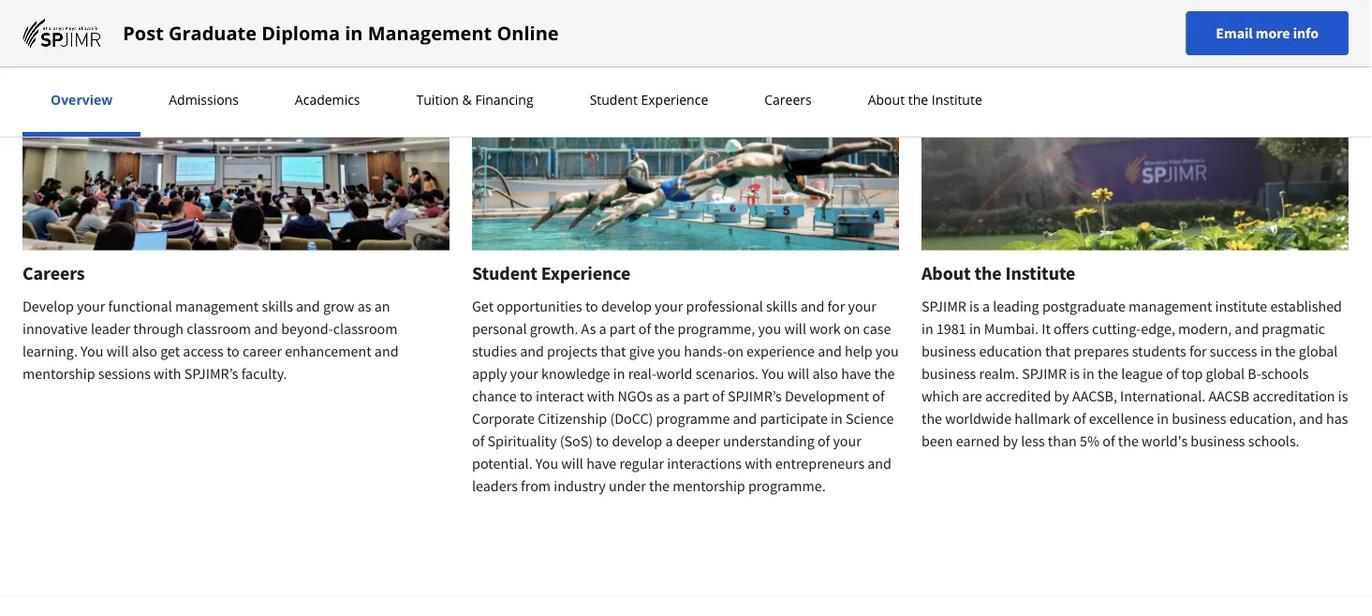 Task type: describe. For each thing, give the bounding box(es) containing it.
1 vertical spatial spjimr
[[1022, 365, 1067, 384]]

post graduate diploma in management online
[[123, 20, 559, 46]]

diploma
[[262, 20, 340, 46]]

international.
[[1121, 387, 1206, 406]]

about the institute link
[[863, 91, 988, 109]]

2 horizontal spatial is
[[1339, 387, 1349, 406]]

studies
[[472, 342, 517, 361]]

education,
[[1230, 410, 1297, 429]]

financing
[[475, 91, 534, 109]]

schools.
[[1249, 432, 1300, 451]]

programme.
[[749, 477, 826, 496]]

email more info
[[1216, 24, 1319, 43]]

1 vertical spatial you
[[762, 365, 785, 384]]

mentorship inside get opportunities to develop your professional skills and for your personal growth. as a part of the programme, you will work on case studies and projects that give you hands-on experience and help you apply your knowledge in real-world scenarios. you will also have the chance to interact with ngos as a part of spjimr's development of corporate citizenship (docc) programme and participate in science of spirituality (sos) to develop a deeper understanding of your potential. you will have regular interactions with entrepreneurs and leaders from industry under the mentorship programme.
[[673, 477, 746, 496]]

to right (sos)
[[596, 432, 609, 451]]

as
[[581, 320, 596, 339]]

an
[[374, 297, 390, 316]]

skills inside get opportunities to develop your professional skills and for your personal growth. as a part of the programme, you will work on case studies and projects that give you hands-on experience and help you apply your knowledge in real-world scenarios. you will also have the chance to interact with ngos as a part of spjimr's development of corporate citizenship (docc) programme and participate in science of spirituality (sos) to develop a deeper understanding of your potential. you will have regular interactions with entrepreneurs and leaders from industry under the mentorship programme.
[[766, 297, 798, 316]]

s.p. jain institute of management and research image
[[22, 18, 101, 48]]

scenarios.
[[696, 365, 759, 384]]

leaders
[[472, 477, 518, 496]]

will down experience
[[788, 365, 810, 384]]

entrepreneurs
[[776, 455, 865, 473]]

to inside develop your functional management skills and grow as an innovative leader through classroom and beyond-classroom learning. you will also get access to career enhancement and mentorship sessions with spjimr's faculty.
[[227, 342, 240, 361]]

1 classroom from the left
[[187, 320, 251, 339]]

a inside spjimr is a leading postgraduate management institute established in 1981 in mumbai. it offers cutting-edge, modern, and pragmatic business education that prepares students for success in the global business realm. spjimr is in the league of top global b-schools which are accredited by aacsb, international. aacsb accreditation is the worldwide hallmark of excellence in business education, and has been earned by less than 5% of the world's business schools.
[[983, 297, 990, 316]]

1 vertical spatial about the institute
[[922, 261, 1076, 285]]

as inside develop your functional management skills and grow as an innovative leader through classroom and beyond-classroom learning. you will also get access to career enhancement and mentorship sessions with spjimr's faculty.
[[358, 297, 371, 316]]

1 vertical spatial institute
[[1006, 261, 1076, 285]]

1 horizontal spatial you
[[758, 320, 782, 339]]

(sos)
[[560, 432, 593, 451]]

deeper
[[676, 432, 720, 451]]

in right 1981
[[970, 320, 982, 339]]

ngos
[[618, 387, 653, 406]]

regular
[[620, 455, 664, 473]]

of up 'entrepreneurs'
[[818, 432, 830, 451]]

sessions
[[98, 365, 151, 384]]

realm.
[[980, 365, 1019, 384]]

beyond-
[[281, 320, 333, 339]]

watch now link
[[22, 3, 95, 22]]

1 horizontal spatial part
[[683, 387, 709, 406]]

development
[[785, 387, 870, 406]]

and down an
[[375, 342, 399, 361]]

for inside spjimr is a leading postgraduate management institute established in 1981 in mumbai. it offers cutting-edge, modern, and pragmatic business education that prepares students for success in the global business realm. spjimr is in the league of top global b-schools which are accredited by aacsb, international. aacsb accreditation is the worldwide hallmark of excellence in business education, and has been earned by less than 5% of the world's business schools.
[[1190, 342, 1207, 361]]

1 vertical spatial student
[[472, 261, 538, 285]]

1 vertical spatial on
[[728, 342, 744, 361]]

and up work
[[801, 297, 825, 316]]

world
[[657, 365, 693, 384]]

0 vertical spatial experience
[[641, 91, 709, 109]]

a left deeper
[[666, 432, 673, 451]]

tuition & financing link
[[411, 91, 539, 109]]

citizenship
[[538, 410, 607, 429]]

chance
[[472, 387, 517, 406]]

been
[[922, 432, 953, 451]]

spirituality
[[488, 432, 557, 451]]

1 vertical spatial experience
[[541, 261, 631, 285]]

of up 5%
[[1074, 410, 1086, 429]]

and up beyond-
[[296, 297, 320, 316]]

with inside develop your functional management skills and grow as an innovative leader through classroom and beyond-classroom learning. you will also get access to career enhancement and mentorship sessions with spjimr's faculty.
[[154, 365, 181, 384]]

skills inside develop your functional management skills and grow as an innovative leader through classroom and beyond-classroom learning. you will also get access to career enhancement and mentorship sessions with spjimr's faculty.
[[262, 297, 293, 316]]

faculty.
[[241, 365, 287, 384]]

of right 5%
[[1103, 432, 1116, 451]]

mentorship inside develop your functional management skills and grow as an innovative leader through classroom and beyond-classroom learning. you will also get access to career enhancement and mentorship sessions with spjimr's faculty.
[[22, 365, 95, 384]]

experience
[[747, 342, 815, 361]]

grow
[[323, 297, 355, 316]]

and up 'understanding'
[[733, 410, 757, 429]]

accredited
[[986, 387, 1052, 406]]

in up aacsb,
[[1083, 365, 1095, 384]]

postgraduate
[[1043, 297, 1126, 316]]

0 vertical spatial student experience
[[590, 91, 709, 109]]

0 horizontal spatial by
[[1003, 432, 1018, 451]]

0 vertical spatial global
[[1299, 342, 1338, 361]]

2 classroom from the left
[[333, 320, 398, 339]]

science
[[846, 410, 894, 429]]

industry
[[554, 477, 606, 496]]

knowledge
[[542, 365, 610, 384]]

your right apply
[[510, 365, 539, 384]]

modern,
[[1179, 320, 1232, 339]]

of up potential.
[[472, 432, 485, 451]]

admissions
[[169, 91, 239, 109]]

schools
[[1262, 365, 1309, 384]]

innovative
[[22, 320, 88, 339]]

1981
[[937, 320, 967, 339]]

your up case
[[848, 297, 877, 316]]

and left has
[[1300, 410, 1324, 429]]

develop
[[22, 297, 74, 316]]

growth.
[[530, 320, 578, 339]]

through
[[133, 320, 184, 339]]

academics
[[295, 91, 360, 109]]

professional
[[686, 297, 763, 316]]

accreditation
[[1253, 387, 1336, 406]]

leading
[[993, 297, 1040, 316]]

info
[[1294, 24, 1319, 43]]

as inside get opportunities to develop your professional skills and for your personal growth. as a part of the programme, you will work on case studies and projects that give you hands-on experience and help you apply your knowledge in real-world scenarios. you will also have the chance to interact with ngos as a part of spjimr's development of corporate citizenship (docc) programme and participate in science of spirituality (sos) to develop a deeper understanding of your potential. you will have regular interactions with entrepreneurs and leaders from industry under the mentorship programme.
[[656, 387, 670, 406]]

watch now
[[22, 3, 95, 22]]

success
[[1210, 342, 1258, 361]]

academics link
[[289, 91, 366, 109]]

1 vertical spatial is
[[1070, 365, 1080, 384]]

help
[[845, 342, 873, 361]]

functional
[[108, 297, 172, 316]]

to right chance
[[520, 387, 533, 406]]

0 vertical spatial about the institute
[[868, 91, 983, 109]]

that inside get opportunities to develop your professional skills and for your personal growth. as a part of the programme, you will work on case studies and projects that give you hands-on experience and help you apply your knowledge in real-world scenarios. you will also have the chance to interact with ngos as a part of spjimr's development of corporate citizenship (docc) programme and participate in science of spirituality (sos) to develop a deeper understanding of your potential. you will have regular interactions with entrepreneurs and leaders from industry under the mentorship programme.
[[601, 342, 626, 361]]

prepares
[[1074, 342, 1129, 361]]

offers
[[1054, 320, 1090, 339]]

in left real-
[[613, 365, 625, 384]]

0 horizontal spatial you
[[658, 342, 681, 361]]

tuition & financing
[[416, 91, 534, 109]]

spjimr is a leading postgraduate management institute established in 1981 in mumbai. it offers cutting-edge, modern, and pragmatic business education that prepares students for success in the global business realm. spjimr is in the league of top global b-schools which are accredited by aacsb, international. aacsb accreditation is the worldwide hallmark of excellence in business education, and has been earned by less than 5% of the world's business schools.
[[922, 297, 1349, 451]]

pragmatic
[[1262, 320, 1326, 339]]

learning.
[[22, 342, 78, 361]]

0 horizontal spatial institute
[[932, 91, 983, 109]]

and down growth.
[[520, 342, 544, 361]]

hands-
[[684, 342, 728, 361]]

0 horizontal spatial part
[[610, 320, 636, 339]]

programme
[[656, 410, 730, 429]]

student experience link
[[584, 91, 714, 109]]

earned
[[956, 432, 1000, 451]]

worldwide
[[946, 410, 1012, 429]]

potential.
[[472, 455, 533, 473]]

now
[[66, 3, 95, 22]]

case
[[863, 320, 891, 339]]

1 vertical spatial develop
[[612, 432, 663, 451]]

develop your functional management skills and grow as an innovative leader through classroom and beyond-classroom learning. you will also get access to career enhancement and mentorship sessions with spjimr's faculty.
[[22, 297, 399, 384]]

it
[[1042, 320, 1051, 339]]

opportunities
[[497, 297, 582, 316]]



Task type: vqa. For each thing, say whether or not it's contained in the screenshot.
potential.
yes



Task type: locate. For each thing, give the bounding box(es) containing it.
with down 'understanding'
[[745, 455, 773, 473]]

with down the get
[[154, 365, 181, 384]]

get
[[160, 342, 180, 361]]

on up help
[[844, 320, 860, 339]]

0 vertical spatial spjimr's
[[184, 365, 239, 384]]

will inside develop your functional management skills and grow as an innovative leader through classroom and beyond-classroom learning. you will also get access to career enhancement and mentorship sessions with spjimr's faculty.
[[106, 342, 129, 361]]

top
[[1182, 365, 1203, 384]]

career
[[243, 342, 282, 361]]

1 horizontal spatial management
[[1129, 297, 1213, 316]]

students
[[1132, 342, 1187, 361]]

personal
[[472, 320, 527, 339]]

1 horizontal spatial about
[[922, 261, 971, 285]]

global up aacsb
[[1206, 365, 1245, 384]]

and down work
[[818, 342, 842, 361]]

mumbai.
[[984, 320, 1039, 339]]

0 vertical spatial spjimr
[[922, 297, 967, 316]]

0 vertical spatial also
[[132, 342, 157, 361]]

2 management from the left
[[1129, 297, 1213, 316]]

1 vertical spatial careers
[[22, 261, 85, 285]]

1 horizontal spatial classroom
[[333, 320, 398, 339]]

0 vertical spatial as
[[358, 297, 371, 316]]

1 horizontal spatial on
[[844, 320, 860, 339]]

spjimr's
[[184, 365, 239, 384], [728, 387, 782, 406]]

1 that from the left
[[601, 342, 626, 361]]

on
[[844, 320, 860, 339], [728, 342, 744, 361]]

spjimr up accredited
[[1022, 365, 1067, 384]]

0 horizontal spatial that
[[601, 342, 626, 361]]

and down the institute
[[1235, 320, 1259, 339]]

get
[[472, 297, 494, 316]]

that
[[601, 342, 626, 361], [1046, 342, 1071, 361]]

0 vertical spatial about
[[868, 91, 905, 109]]

you down case
[[876, 342, 899, 361]]

0 horizontal spatial spjimr's
[[184, 365, 239, 384]]

that left give
[[601, 342, 626, 361]]

1 horizontal spatial experience
[[641, 91, 709, 109]]

(docc)
[[610, 410, 653, 429]]

0 vertical spatial careers
[[765, 91, 812, 109]]

1 vertical spatial as
[[656, 387, 670, 406]]

in up b- in the bottom of the page
[[1261, 342, 1273, 361]]

1 horizontal spatial with
[[587, 387, 615, 406]]

spjimr's down access
[[184, 365, 239, 384]]

1 vertical spatial global
[[1206, 365, 1245, 384]]

1 vertical spatial mentorship
[[673, 477, 746, 496]]

1 horizontal spatial as
[[656, 387, 670, 406]]

for inside get opportunities to develop your professional skills and for your personal growth. as a part of the programme, you will work on case studies and projects that give you hands-on experience and help you apply your knowledge in real-world scenarios. you will also have the chance to interact with ngos as a part of spjimr's development of corporate citizenship (docc) programme and participate in science of spirituality (sos) to develop a deeper understanding of your potential. you will have regular interactions with entrepreneurs and leaders from industry under the mentorship programme.
[[828, 297, 845, 316]]

graduate
[[169, 20, 257, 46]]

spjimr up 1981
[[922, 297, 967, 316]]

a down the world at the bottom of the page
[[673, 387, 680, 406]]

participate
[[760, 410, 828, 429]]

is left leading
[[970, 297, 980, 316]]

you up the from
[[536, 455, 559, 473]]

1 horizontal spatial that
[[1046, 342, 1071, 361]]

2 horizontal spatial you
[[876, 342, 899, 361]]

skills up experience
[[766, 297, 798, 316]]

management inside spjimr is a leading postgraduate management institute established in 1981 in mumbai. it offers cutting-edge, modern, and pragmatic business education that prepares students for success in the global business realm. spjimr is in the league of top global b-schools which are accredited by aacsb, international. aacsb accreditation is the worldwide hallmark of excellence in business education, and has been earned by less than 5% of the world's business schools.
[[1129, 297, 1213, 316]]

also inside develop your functional management skills and grow as an innovative leader through classroom and beyond-classroom learning. you will also get access to career enhancement and mentorship sessions with spjimr's faculty.
[[132, 342, 157, 361]]

with down knowledge at bottom
[[587, 387, 615, 406]]

as left an
[[358, 297, 371, 316]]

of up science
[[873, 387, 885, 406]]

in down international.
[[1157, 410, 1169, 429]]

tuition
[[416, 91, 459, 109]]

apply
[[472, 365, 507, 384]]

excellence
[[1089, 410, 1154, 429]]

as down the world at the bottom of the page
[[656, 387, 670, 406]]

1 horizontal spatial institute
[[1006, 261, 1076, 285]]

0 horizontal spatial have
[[587, 455, 617, 473]]

on up scenarios. in the bottom of the page
[[728, 342, 744, 361]]

will up the sessions
[[106, 342, 129, 361]]

0 horizontal spatial student
[[472, 261, 538, 285]]

1 horizontal spatial careers
[[765, 91, 812, 109]]

under
[[609, 477, 646, 496]]

has
[[1327, 410, 1349, 429]]

of up give
[[639, 320, 651, 339]]

is up aacsb,
[[1070, 365, 1080, 384]]

classroom down an
[[333, 320, 398, 339]]

0 horizontal spatial careers
[[22, 261, 85, 285]]

management up edge,
[[1129, 297, 1213, 316]]

in right diploma
[[345, 20, 363, 46]]

of down scenarios. in the bottom of the page
[[712, 387, 725, 406]]

and up "career"
[[254, 320, 278, 339]]

0 horizontal spatial global
[[1206, 365, 1245, 384]]

will
[[785, 320, 807, 339], [106, 342, 129, 361], [788, 365, 810, 384], [562, 455, 584, 473]]

1 horizontal spatial mentorship
[[673, 477, 746, 496]]

1 vertical spatial with
[[587, 387, 615, 406]]

than
[[1048, 432, 1077, 451]]

that down the it
[[1046, 342, 1071, 361]]

1 horizontal spatial also
[[813, 365, 839, 384]]

0 vertical spatial with
[[154, 365, 181, 384]]

the
[[909, 91, 929, 109], [975, 261, 1002, 285], [654, 320, 675, 339], [1276, 342, 1296, 361], [875, 365, 895, 384], [1098, 365, 1119, 384], [922, 410, 943, 429], [1119, 432, 1139, 451], [649, 477, 670, 496]]

experience
[[641, 91, 709, 109], [541, 261, 631, 285]]

for up work
[[828, 297, 845, 316]]

about the institute
[[868, 91, 983, 109], [922, 261, 1076, 285]]

1 vertical spatial have
[[587, 455, 617, 473]]

to up as
[[585, 297, 598, 316]]

1 vertical spatial about
[[922, 261, 971, 285]]

1 horizontal spatial is
[[1070, 365, 1080, 384]]

1 horizontal spatial spjimr's
[[728, 387, 782, 406]]

give
[[629, 342, 655, 361]]

0 horizontal spatial for
[[828, 297, 845, 316]]

0 vertical spatial develop
[[601, 297, 652, 316]]

skills up beyond-
[[262, 297, 293, 316]]

1 horizontal spatial global
[[1299, 342, 1338, 361]]

more
[[1256, 24, 1291, 43]]

1 horizontal spatial skills
[[766, 297, 798, 316]]

of
[[639, 320, 651, 339], [1166, 365, 1179, 384], [712, 387, 725, 406], [873, 387, 885, 406], [1074, 410, 1086, 429], [472, 432, 485, 451], [818, 432, 830, 451], [1103, 432, 1116, 451]]

also up development
[[813, 365, 839, 384]]

spjimr's inside develop your functional management skills and grow as an innovative leader through classroom and beyond-classroom learning. you will also get access to career enhancement and mentorship sessions with spjimr's faculty.
[[184, 365, 239, 384]]

1 skills from the left
[[262, 297, 293, 316]]

1 vertical spatial for
[[1190, 342, 1207, 361]]

will up experience
[[785, 320, 807, 339]]

and down science
[[868, 455, 892, 473]]

your inside develop your functional management skills and grow as an innovative leader through classroom and beyond-classroom learning. you will also get access to career enhancement and mentorship sessions with spjimr's faculty.
[[77, 297, 105, 316]]

0 vertical spatial is
[[970, 297, 980, 316]]

are
[[963, 387, 983, 406]]

of left top
[[1166, 365, 1179, 384]]

watch
[[22, 3, 63, 22]]

cutting-
[[1093, 320, 1141, 339]]

0 vertical spatial part
[[610, 320, 636, 339]]

0 horizontal spatial spjimr
[[922, 297, 967, 316]]

2 that from the left
[[1046, 342, 1071, 361]]

have up industry
[[587, 455, 617, 473]]

classroom up access
[[187, 320, 251, 339]]

1 vertical spatial student experience
[[472, 261, 631, 285]]

your up leader at bottom left
[[77, 297, 105, 316]]

in down development
[[831, 410, 843, 429]]

mentorship down learning.
[[22, 365, 95, 384]]

1 horizontal spatial have
[[842, 365, 872, 384]]

1 horizontal spatial you
[[536, 455, 559, 473]]

for
[[828, 297, 845, 316], [1190, 342, 1207, 361]]

your
[[77, 297, 105, 316], [655, 297, 683, 316], [848, 297, 877, 316], [510, 365, 539, 384], [833, 432, 862, 451]]

get opportunities to develop your professional skills and for your personal growth. as a part of the programme, you will work on case studies and projects that give you hands-on experience and help you apply your knowledge in real-world scenarios. you will also have the chance to interact with ngos as a part of spjimr's development of corporate citizenship (docc) programme and participate in science of spirituality (sos) to develop a deeper understanding of your potential. you will have regular interactions with entrepreneurs and leaders from industry under the mentorship programme.
[[472, 297, 899, 496]]

0 vertical spatial you
[[81, 342, 103, 361]]

enhancement
[[285, 342, 372, 361]]

institute
[[1216, 297, 1268, 316]]

overview link
[[45, 91, 118, 109]]

overview
[[51, 91, 113, 109]]

by left less
[[1003, 432, 1018, 451]]

2 vertical spatial you
[[536, 455, 559, 473]]

1 horizontal spatial for
[[1190, 342, 1207, 361]]

develop
[[601, 297, 652, 316], [612, 432, 663, 451]]

2 vertical spatial is
[[1339, 387, 1349, 406]]

1 horizontal spatial student
[[590, 91, 638, 109]]

0 horizontal spatial is
[[970, 297, 980, 316]]

real-
[[628, 365, 657, 384]]

is
[[970, 297, 980, 316], [1070, 365, 1080, 384], [1339, 387, 1349, 406]]

a right as
[[599, 320, 607, 339]]

mentorship
[[22, 365, 95, 384], [673, 477, 746, 496]]

in left 1981
[[922, 320, 934, 339]]

b-
[[1248, 365, 1262, 384]]

&
[[462, 91, 472, 109]]

league
[[1122, 365, 1163, 384]]

corporate
[[472, 410, 535, 429]]

0 vertical spatial for
[[828, 297, 845, 316]]

post
[[123, 20, 164, 46]]

hallmark
[[1015, 410, 1071, 429]]

you down experience
[[762, 365, 785, 384]]

0 horizontal spatial also
[[132, 342, 157, 361]]

by up hallmark in the right bottom of the page
[[1055, 387, 1070, 406]]

student
[[590, 91, 638, 109], [472, 261, 538, 285]]

management inside develop your functional management skills and grow as an innovative leader through classroom and beyond-classroom learning. you will also get access to career enhancement and mentorship sessions with spjimr's faculty.
[[175, 297, 259, 316]]

2 vertical spatial with
[[745, 455, 773, 473]]

0 horizontal spatial experience
[[541, 261, 631, 285]]

0 vertical spatial student
[[590, 91, 638, 109]]

that inside spjimr is a leading postgraduate management institute established in 1981 in mumbai. it offers cutting-edge, modern, and pragmatic business education that prepares students for success in the global business realm. spjimr is in the league of top global b-schools which are accredited by aacsb, international. aacsb accreditation is the worldwide hallmark of excellence in business education, and has been earned by less than 5% of the world's business schools.
[[1046, 342, 1071, 361]]

you inside develop your functional management skills and grow as an innovative leader through classroom and beyond-classroom learning. you will also get access to career enhancement and mentorship sessions with spjimr's faculty.
[[81, 342, 103, 361]]

0 horizontal spatial management
[[175, 297, 259, 316]]

global
[[1299, 342, 1338, 361], [1206, 365, 1245, 384]]

spjimr's down scenarios. in the bottom of the page
[[728, 387, 782, 406]]

your down science
[[833, 432, 862, 451]]

aacsb,
[[1073, 387, 1118, 406]]

2 horizontal spatial you
[[762, 365, 785, 384]]

0 horizontal spatial skills
[[262, 297, 293, 316]]

0 vertical spatial on
[[844, 320, 860, 339]]

1 vertical spatial spjimr's
[[728, 387, 782, 406]]

global down pragmatic on the right of page
[[1299, 342, 1338, 361]]

0 horizontal spatial you
[[81, 342, 103, 361]]

a
[[983, 297, 990, 316], [599, 320, 607, 339], [673, 387, 680, 406], [666, 432, 673, 451]]

0 vertical spatial by
[[1055, 387, 1070, 406]]

student experience
[[590, 91, 709, 109], [472, 261, 631, 285]]

have
[[842, 365, 872, 384], [587, 455, 617, 473]]

0 horizontal spatial classroom
[[187, 320, 251, 339]]

edge,
[[1141, 320, 1176, 339]]

from
[[521, 477, 551, 496]]

interact
[[536, 387, 584, 406]]

1 management from the left
[[175, 297, 259, 316]]

0 horizontal spatial about
[[868, 91, 905, 109]]

1 vertical spatial by
[[1003, 432, 1018, 451]]

1 horizontal spatial spjimr
[[1022, 365, 1067, 384]]

with
[[154, 365, 181, 384], [587, 387, 615, 406], [745, 455, 773, 473]]

for up top
[[1190, 342, 1207, 361]]

work
[[810, 320, 841, 339]]

management up access
[[175, 297, 259, 316]]

1 vertical spatial also
[[813, 365, 839, 384]]

spjimr's inside get opportunities to develop your professional skills and for your personal growth. as a part of the programme, you will work on case studies and projects that give you hands-on experience and help you apply your knowledge in real-world scenarios. you will also have the chance to interact with ngos as a part of spjimr's development of corporate citizenship (docc) programme and participate in science of spirituality (sos) to develop a deeper understanding of your potential. you will have regular interactions with entrepreneurs and leaders from industry under the mentorship programme.
[[728, 387, 782, 406]]

a left leading
[[983, 297, 990, 316]]

2 skills from the left
[[766, 297, 798, 316]]

in
[[345, 20, 363, 46], [922, 320, 934, 339], [970, 320, 982, 339], [1261, 342, 1273, 361], [613, 365, 625, 384], [1083, 365, 1095, 384], [831, 410, 843, 429], [1157, 410, 1169, 429]]

0 horizontal spatial on
[[728, 342, 744, 361]]

develop up 'regular'
[[612, 432, 663, 451]]

leader
[[91, 320, 130, 339]]

you up the world at the bottom of the page
[[658, 342, 681, 361]]

0 horizontal spatial as
[[358, 297, 371, 316]]

part up the "programme"
[[683, 387, 709, 406]]

world's
[[1142, 432, 1188, 451]]

aacsb
[[1209, 387, 1250, 406]]

mentorship down interactions
[[673, 477, 746, 496]]

0 horizontal spatial with
[[154, 365, 181, 384]]

will down (sos)
[[562, 455, 584, 473]]

skills
[[262, 297, 293, 316], [766, 297, 798, 316]]

management
[[368, 20, 492, 46]]

have down help
[[842, 365, 872, 384]]

access
[[183, 342, 224, 361]]

also inside get opportunities to develop your professional skills and for your personal growth. as a part of the programme, you will work on case studies and projects that give you hands-on experience and help you apply your knowledge in real-world scenarios. you will also have the chance to interact with ngos as a part of spjimr's development of corporate citizenship (docc) programme and participate in science of spirituality (sos) to develop a deeper understanding of your potential. you will have regular interactions with entrepreneurs and leaders from industry under the mentorship programme.
[[813, 365, 839, 384]]

admissions link
[[163, 91, 244, 109]]

0 horizontal spatial mentorship
[[22, 365, 95, 384]]

you up experience
[[758, 320, 782, 339]]

1 horizontal spatial by
[[1055, 387, 1070, 406]]

email
[[1216, 24, 1253, 43]]

also left the get
[[132, 342, 157, 361]]

0 vertical spatial mentorship
[[22, 365, 95, 384]]

0 vertical spatial institute
[[932, 91, 983, 109]]

develop up give
[[601, 297, 652, 316]]

your up give
[[655, 297, 683, 316]]

is up has
[[1339, 387, 1349, 406]]

1 vertical spatial part
[[683, 387, 709, 406]]

which
[[922, 387, 960, 406]]

part up give
[[610, 320, 636, 339]]

to left "career"
[[227, 342, 240, 361]]

0 vertical spatial have
[[842, 365, 872, 384]]

2 horizontal spatial with
[[745, 455, 773, 473]]

you down leader at bottom left
[[81, 342, 103, 361]]



